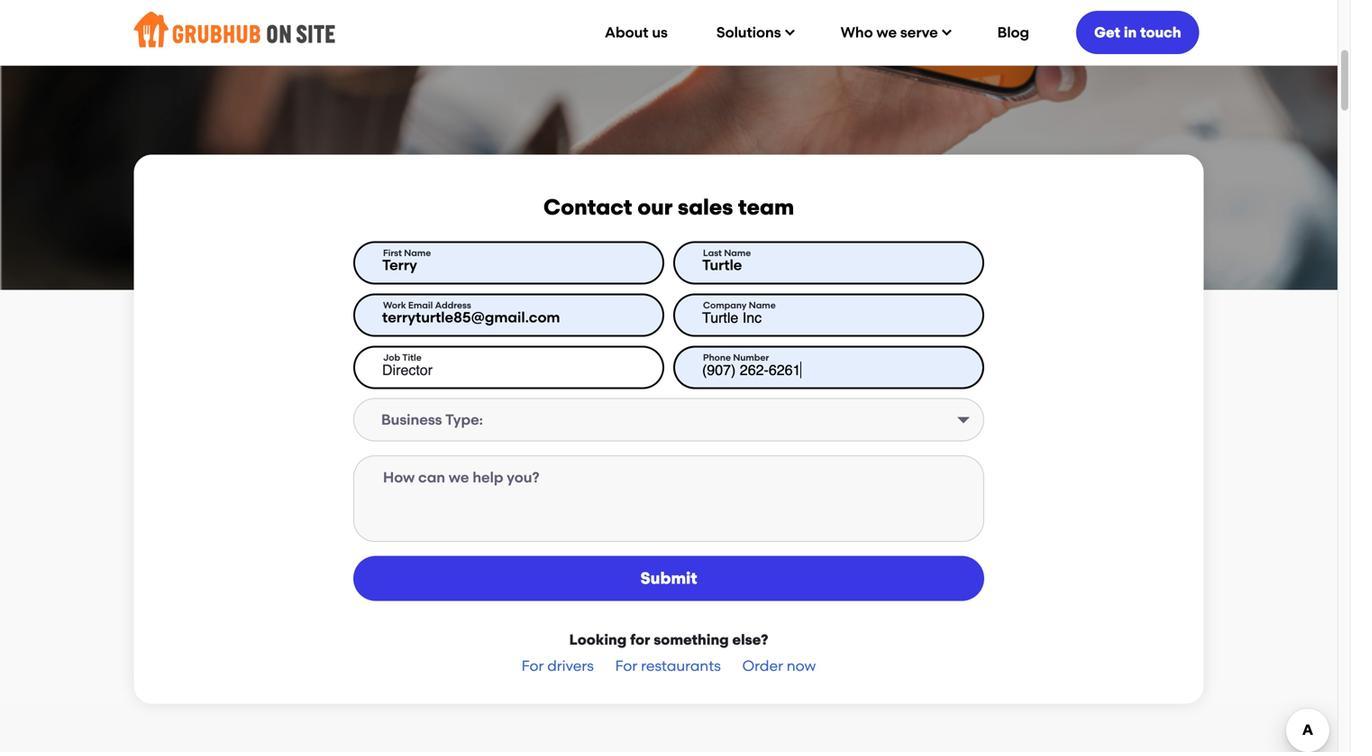 Task type: locate. For each thing, give the bounding box(es) containing it.
for drivers
[[522, 657, 594, 675]]

Work Email Address email field
[[354, 294, 665, 337]]

company
[[703, 300, 747, 311]]

name
[[404, 248, 431, 258], [724, 248, 752, 258], [749, 300, 776, 311]]

name right "last"
[[724, 248, 752, 258]]

grubhub onsite logo image
[[134, 7, 335, 52]]

1 horizontal spatial for
[[616, 657, 638, 675]]

name for company name
[[749, 300, 776, 311]]

we right who
[[877, 24, 897, 41]]

get in touch link
[[1077, 8, 1200, 57]]

who we serve link
[[821, 10, 969, 55]]

for for for drivers
[[522, 657, 544, 675]]

phone
[[703, 352, 731, 363]]

for left drivers
[[522, 657, 544, 675]]

blog link
[[978, 10, 1050, 55]]

2 for from the left
[[616, 657, 638, 675]]

name for first name
[[404, 248, 431, 258]]

name right "company" at the top right of page
[[749, 300, 776, 311]]

get in touch
[[1095, 24, 1182, 41]]

Phone Number telephone field
[[674, 346, 985, 389]]

0 vertical spatial we
[[877, 24, 897, 41]]

phone number
[[703, 352, 770, 363]]

First Name text field
[[354, 241, 665, 285]]

order now link
[[743, 657, 816, 675]]

order
[[743, 657, 784, 675]]

contact
[[544, 194, 633, 220]]

in
[[1124, 24, 1138, 41]]

last
[[703, 248, 722, 258]]

name right first
[[404, 248, 431, 258]]

Last Name text field
[[674, 241, 985, 285]]

for
[[522, 657, 544, 675], [616, 657, 638, 675]]

1 vertical spatial we
[[449, 469, 469, 486]]

solutions link
[[697, 10, 812, 55]]

we
[[877, 24, 897, 41], [449, 469, 469, 486]]

for
[[631, 631, 651, 648]]

1 horizontal spatial we
[[877, 24, 897, 41]]

job
[[383, 352, 401, 363]]

job title
[[383, 352, 422, 363]]

number
[[734, 352, 770, 363]]

now
[[787, 657, 816, 675]]

work email address
[[383, 300, 471, 311]]

1 for from the left
[[522, 657, 544, 675]]

about us
[[605, 24, 668, 41]]

for down for
[[616, 657, 638, 675]]

0 horizontal spatial for
[[522, 657, 544, 675]]

we right can
[[449, 469, 469, 486]]



Task type: describe. For each thing, give the bounding box(es) containing it.
you?
[[507, 469, 540, 486]]

Job Title text field
[[354, 346, 665, 389]]

submit button
[[354, 556, 985, 601]]

for drivers link
[[522, 657, 594, 675]]

who we serve
[[841, 24, 939, 41]]

how can we help you?
[[383, 469, 540, 486]]

help
[[473, 469, 504, 486]]

something
[[654, 631, 729, 648]]

can
[[419, 469, 446, 486]]

who
[[841, 24, 874, 41]]

about
[[605, 24, 649, 41]]

company name
[[703, 300, 776, 311]]

How can we help you? text field
[[354, 455, 985, 542]]

order now
[[743, 657, 816, 675]]

serve
[[901, 24, 939, 41]]

looking
[[570, 631, 627, 648]]

our
[[638, 194, 673, 220]]

touch
[[1141, 24, 1182, 41]]

business type:
[[381, 411, 483, 428]]

business
[[381, 411, 442, 428]]

address
[[435, 300, 471, 311]]

sales
[[678, 194, 734, 220]]

contact our sales team
[[544, 194, 795, 220]]

for for for restaurants
[[616, 657, 638, 675]]

looking for something else?
[[570, 631, 769, 648]]

work
[[383, 300, 406, 311]]

first name
[[383, 248, 431, 258]]

last name
[[703, 248, 752, 258]]

for restaurants
[[616, 657, 721, 675]]

submit
[[641, 569, 698, 588]]

email
[[408, 300, 433, 311]]

about us link
[[585, 10, 688, 55]]

us
[[652, 24, 668, 41]]

for restaurants link
[[616, 657, 721, 675]]

restaurants
[[641, 657, 721, 675]]

Company Name text field
[[674, 294, 985, 337]]

name for last name
[[724, 248, 752, 258]]

blog
[[998, 24, 1030, 41]]

how
[[383, 469, 415, 486]]

solutions
[[717, 24, 782, 41]]

get
[[1095, 24, 1121, 41]]

team
[[739, 194, 795, 220]]

title
[[403, 352, 422, 363]]

drivers
[[548, 657, 594, 675]]

type:
[[445, 411, 483, 428]]

else?
[[733, 631, 769, 648]]

0 horizontal spatial we
[[449, 469, 469, 486]]

first
[[383, 248, 402, 258]]



